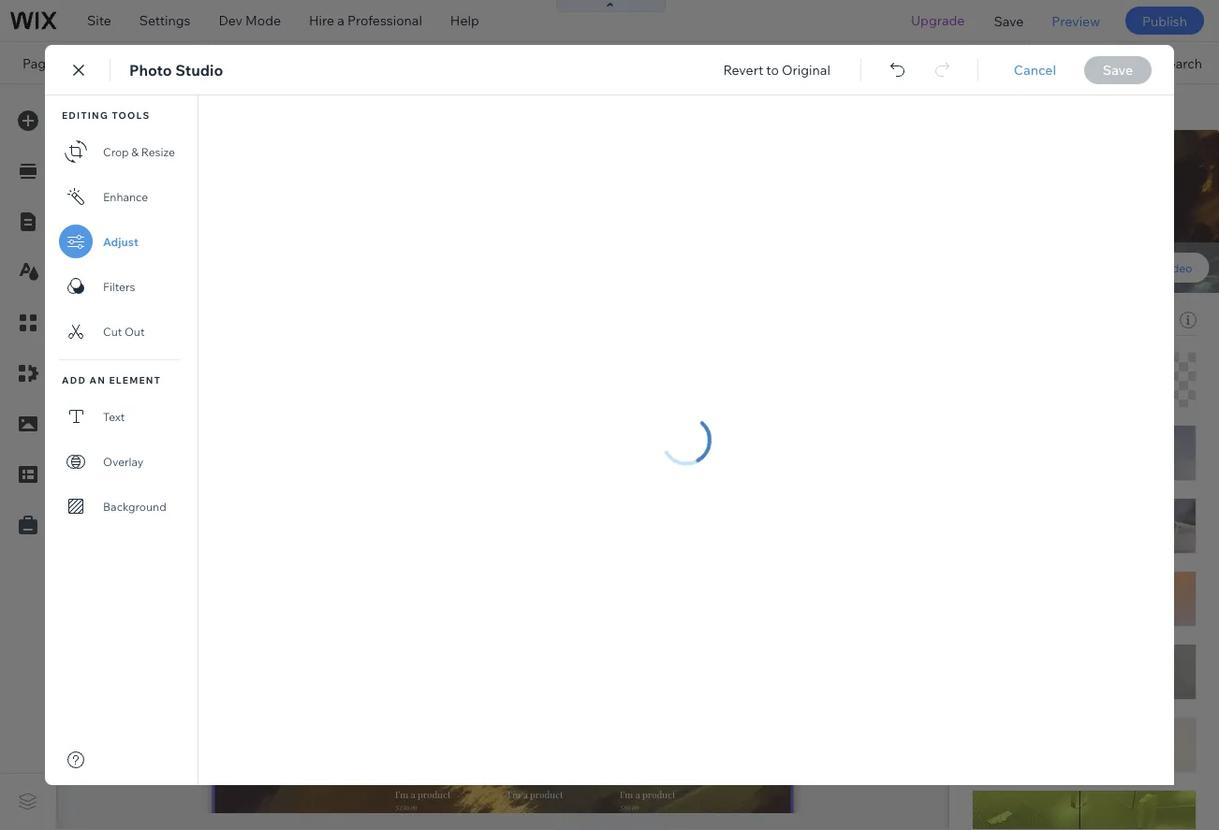 Task type: vqa. For each thing, say whether or not it's contained in the screenshot.
the X:
no



Task type: locate. For each thing, give the bounding box(es) containing it.
search down publish button
[[1159, 55, 1202, 71]]

search button
[[1120, 42, 1219, 83]]

layout
[[1145, 146, 1187, 162]]

0 horizontal spatial search
[[71, 55, 114, 71]]

site
[[87, 12, 111, 29]]

search inside button
[[1159, 55, 1202, 71]]

search for search
[[1159, 55, 1202, 71]]

a
[[337, 12, 344, 29]]

search for search results
[[71, 55, 114, 71]]

search results
[[71, 55, 161, 71]]

search
[[71, 55, 114, 71], [1159, 55, 1202, 71]]

1 horizontal spatial search
[[1159, 55, 1202, 71]]

dev mode
[[219, 12, 281, 29]]

2 search from the left
[[1159, 55, 1202, 71]]

search down site
[[71, 55, 114, 71]]

publish button
[[1125, 7, 1204, 35]]

dev
[[219, 12, 242, 29]]

hire a professional
[[309, 12, 422, 29]]

preview button
[[1038, 0, 1114, 41]]

upgrade
[[911, 12, 965, 29]]

1 search from the left
[[71, 55, 114, 71]]



Task type: describe. For each thing, give the bounding box(es) containing it.
hire
[[309, 12, 334, 29]]

tools
[[1070, 55, 1102, 71]]

video
[[1161, 261, 1192, 275]]

professional
[[347, 12, 422, 29]]

50%
[[990, 55, 1017, 71]]

50% button
[[960, 42, 1030, 83]]

settings
[[139, 12, 190, 29]]

preview
[[1052, 12, 1100, 29]]

publish
[[1142, 12, 1187, 29]]

save button
[[980, 0, 1038, 41]]

mode
[[245, 12, 281, 29]]

tools button
[[1031, 42, 1119, 83]]

help
[[450, 12, 479, 29]]

results
[[116, 55, 161, 71]]

save
[[994, 12, 1024, 29]]



